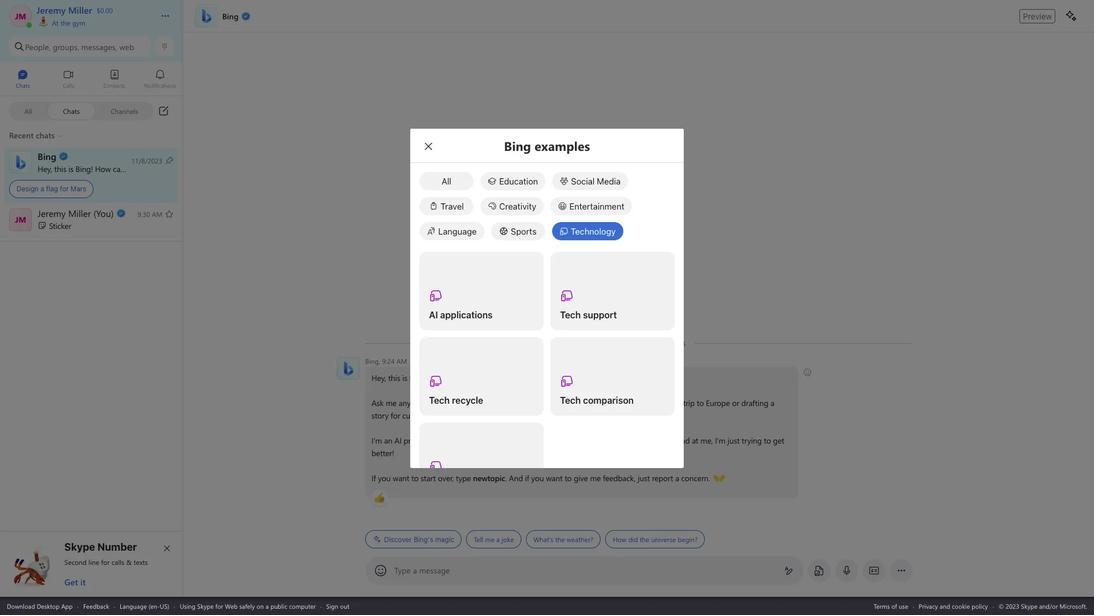 Task type: locate. For each thing, give the bounding box(es) containing it.
0 horizontal spatial is
[[68, 163, 74, 174]]

finding
[[486, 398, 510, 409]]

0 horizontal spatial this
[[54, 163, 66, 174]]

groups, down at the gym
[[53, 41, 79, 52]]

0 vertical spatial can
[[113, 163, 125, 174]]

weird.
[[619, 435, 639, 446]]

tech comparison
[[560, 396, 634, 406]]

how left did
[[613, 535, 627, 544]]

weather?
[[567, 535, 594, 544]]

mars
[[71, 185, 86, 193]]

curious
[[402, 410, 427, 421]]

a left joke
[[496, 535, 500, 544]]

bing,
[[365, 357, 380, 366]]

groups, inside button
[[53, 41, 79, 52]]

1 vertical spatial can
[[447, 373, 459, 384]]

the right what's
[[555, 535, 565, 544]]

all up travel
[[442, 176, 451, 186]]

skype right 'using'
[[197, 602, 214, 611]]

hey, inside hey, this is bing ! how can i help you today? (smileeyes)
[[372, 373, 386, 384]]

0 horizontal spatial can
[[113, 163, 125, 174]]

hey, down bing,
[[372, 373, 386, 384]]

i inside hey, this is bing ! how can i help you today? (smileeyes)
[[461, 373, 464, 384]]

1 horizontal spatial how
[[430, 373, 445, 384]]

bing inside hey, this is bing ! how can i help you today? (smileeyes)
[[410, 373, 425, 384]]

the right at
[[61, 18, 70, 27]]

i inside ask me any type of question, like finding vegan restaurants in cambridge, itinerary for your trip to europe or drafting a story for curious kids. in groups, remember to mention me with @bing. i'm an ai preview, so i'm still learning. sometimes i might say something weird. don't get mad at me, i'm just trying to get better! if you want to start over, type
[[541, 435, 543, 446]]

if
[[525, 473, 529, 484]]

1 horizontal spatial ai
[[429, 310, 438, 320]]

1 horizontal spatial of
[[892, 602, 897, 611]]

1 horizontal spatial language
[[438, 226, 477, 237]]

1 horizontal spatial groups,
[[455, 410, 480, 421]]

1 vertical spatial !
[[425, 373, 428, 384]]

second
[[64, 558, 87, 567]]

0 horizontal spatial groups,
[[53, 41, 79, 52]]

groups, inside ask me any type of question, like finding vegan restaurants in cambridge, itinerary for your trip to europe or drafting a story for curious kids. in groups, remember to mention me with @bing. i'm an ai preview, so i'm still learning. sometimes i might say something weird. don't get mad at me, i'm just trying to get better! if you want to start over, type
[[455, 410, 480, 421]]

2 vertical spatial how
[[613, 535, 627, 544]]

1 vertical spatial language
[[120, 602, 147, 611]]

better!
[[372, 448, 394, 459]]

vegan
[[512, 398, 532, 409]]

if
[[372, 473, 376, 484]]

get
[[64, 577, 78, 588]]

1 horizontal spatial want
[[546, 473, 563, 484]]

1 vertical spatial how
[[430, 373, 445, 384]]

just left trying
[[728, 435, 740, 446]]

for left "web"
[[215, 602, 223, 611]]

so
[[433, 435, 441, 446]]

0 vertical spatial !
[[91, 163, 93, 174]]

texts
[[134, 558, 148, 567]]

report
[[652, 473, 673, 484]]

1 horizontal spatial help
[[466, 373, 480, 384]]

ai applications
[[429, 310, 493, 320]]

tell me a joke
[[474, 535, 514, 544]]

am
[[397, 357, 407, 366]]

1 horizontal spatial !
[[425, 373, 428, 384]]

language for language (en-us)
[[120, 602, 147, 611]]

how inside hey, this is bing ! how can i help you today? (smileeyes)
[[430, 373, 445, 384]]

2 horizontal spatial how
[[613, 535, 627, 544]]

preview
[[1023, 11, 1052, 21]]

can
[[113, 163, 125, 174], [447, 373, 459, 384]]

0 horizontal spatial i
[[127, 163, 129, 174]]

still
[[456, 435, 467, 446]]

0 horizontal spatial i'm
[[372, 435, 382, 446]]

0 horizontal spatial bing
[[76, 163, 91, 174]]

1 vertical spatial bing
[[410, 373, 425, 384]]

0 vertical spatial help
[[131, 163, 146, 174]]

0 horizontal spatial help
[[131, 163, 146, 174]]

0 horizontal spatial !
[[91, 163, 93, 174]]

(en-
[[149, 602, 160, 611]]

! for hey, this is bing ! how can i help you today? (smileeyes)
[[425, 373, 428, 384]]

1 get from the left
[[661, 435, 673, 446]]

type
[[394, 565, 411, 576]]

language down travel
[[438, 226, 477, 237]]

0 vertical spatial language
[[438, 226, 477, 237]]

0 vertical spatial i
[[127, 163, 129, 174]]

0 vertical spatial this
[[54, 163, 66, 174]]

a right type
[[413, 565, 417, 576]]

1 horizontal spatial get
[[773, 435, 784, 446]]

0 horizontal spatial ai
[[395, 435, 402, 446]]

1 horizontal spatial hey,
[[372, 373, 386, 384]]

want
[[393, 473, 409, 484], [546, 473, 563, 484]]

a inside ask me any type of question, like finding vegan restaurants in cambridge, itinerary for your trip to europe or drafting a story for curious kids. in groups, remember to mention me with @bing. i'm an ai preview, so i'm still learning. sometimes i might say something weird. don't get mad at me, i'm just trying to get better! if you want to start over, type
[[771, 398, 775, 409]]

a right drafting
[[771, 398, 775, 409]]

i'm right so
[[443, 435, 454, 446]]

this up flag
[[54, 163, 66, 174]]

0 horizontal spatial just
[[638, 473, 650, 484]]

of left use
[[892, 602, 897, 611]]

bing, 9:24 am
[[365, 357, 407, 366]]

0 horizontal spatial of
[[430, 398, 437, 409]]

this down 9:24
[[388, 373, 400, 384]]

use
[[899, 602, 908, 611]]

support
[[583, 310, 617, 320]]

1 vertical spatial ai
[[395, 435, 402, 446]]

how up tech recycle
[[430, 373, 445, 384]]

language (en-us)
[[120, 602, 169, 611]]

to down the vegan
[[520, 410, 527, 421]]

0 vertical spatial of
[[430, 398, 437, 409]]

the right did
[[640, 535, 649, 544]]

0 horizontal spatial hey,
[[38, 163, 52, 174]]

drafting
[[741, 398, 769, 409]]

me right tell
[[485, 535, 495, 544]]

for inside skype number element
[[101, 558, 110, 567]]

2 want from the left
[[546, 473, 563, 484]]

groups, down recycle
[[455, 410, 480, 421]]

help
[[131, 163, 146, 174], [466, 373, 480, 384]]

sometimes
[[501, 435, 539, 446]]

applications
[[440, 310, 493, 320]]

1 vertical spatial just
[[638, 473, 650, 484]]

download desktop app
[[7, 602, 73, 611]]

sports
[[511, 226, 537, 237]]

how did the universe begin? button
[[605, 531, 705, 549]]

0 vertical spatial bing
[[76, 163, 91, 174]]

1 i'm from the left
[[372, 435, 382, 446]]

media
[[597, 176, 621, 186]]

for right flag
[[60, 185, 69, 193]]

0 horizontal spatial get
[[661, 435, 673, 446]]

all left the chats
[[24, 106, 32, 115]]

for right line
[[101, 558, 110, 567]]

1 horizontal spatial i
[[461, 373, 464, 384]]

at the gym button
[[36, 16, 149, 27]]

hey, up the design a flag for mars
[[38, 163, 52, 174]]

1 horizontal spatial can
[[447, 373, 459, 384]]

1 vertical spatial type
[[456, 473, 471, 484]]

what's the weather? button
[[526, 531, 601, 549]]

language left (en- in the bottom of the page
[[120, 602, 147, 611]]

desktop
[[37, 602, 60, 611]]

the inside button
[[640, 535, 649, 544]]

design a flag for mars
[[17, 185, 86, 193]]

bing up any
[[410, 373, 425, 384]]

1 horizontal spatial i'm
[[443, 435, 454, 446]]

tech up with
[[560, 396, 581, 406]]

bing up mars
[[76, 163, 91, 174]]

can inside hey, this is bing ! how can i help you today? (smileeyes)
[[447, 373, 459, 384]]

bing for hey, this is bing ! how can i help you today? (smileeyes)
[[410, 373, 425, 384]]

help inside hey, this is bing ! how can i help you today? (smileeyes)
[[466, 373, 480, 384]]

i'm right "me,"
[[715, 435, 726, 446]]

0 vertical spatial how
[[95, 163, 111, 174]]

skype up second
[[64, 541, 95, 553]]

1 want from the left
[[393, 473, 409, 484]]

ai right an
[[395, 435, 402, 446]]

type up curious
[[413, 398, 428, 409]]

i'm
[[372, 435, 382, 446], [443, 435, 454, 446], [715, 435, 726, 446]]

2 horizontal spatial the
[[640, 535, 649, 544]]

bing for hey, this is bing ! how can i help you today?
[[76, 163, 91, 174]]

2 vertical spatial i
[[541, 435, 543, 446]]

this inside hey, this is bing ! how can i help you today? (smileeyes)
[[388, 373, 400, 384]]

want left start
[[393, 473, 409, 484]]

1 horizontal spatial all
[[442, 176, 451, 186]]

design
[[17, 185, 39, 193]]

tech for tech recycle
[[429, 396, 450, 406]]

hey, for hey, this is bing ! how can i help you today?
[[38, 163, 52, 174]]

0 horizontal spatial how
[[95, 163, 111, 174]]

how for hey, this is bing ! how can i help you today?
[[95, 163, 111, 174]]

1 vertical spatial groups,
[[455, 410, 480, 421]]

2 horizontal spatial i
[[541, 435, 543, 446]]

creativity
[[499, 201, 536, 211]]

0 horizontal spatial want
[[393, 473, 409, 484]]

1 horizontal spatial skype
[[197, 602, 214, 611]]

download desktop app link
[[7, 602, 73, 611]]

tab list
[[0, 64, 183, 96]]

entertainment
[[570, 201, 624, 211]]

you inside hey, this is bing ! how can i help you today? (smileeyes)
[[482, 373, 495, 384]]

a inside button
[[496, 535, 500, 544]]

help for hey, this is bing ! how can i help you today?
[[131, 163, 146, 174]]

1 horizontal spatial today?
[[497, 373, 520, 384]]

is for hey, this is bing ! how can i help you today? (smileeyes)
[[402, 373, 407, 384]]

for right story
[[391, 410, 400, 421]]

0 horizontal spatial today?
[[163, 163, 185, 174]]

a left flag
[[40, 185, 44, 193]]

0 vertical spatial today?
[[163, 163, 185, 174]]

1 horizontal spatial just
[[728, 435, 740, 446]]

0 vertical spatial ai
[[429, 310, 438, 320]]

recycle
[[452, 396, 483, 406]]

1 vertical spatial this
[[388, 373, 400, 384]]

1 vertical spatial is
[[402, 373, 407, 384]]

safely
[[239, 602, 255, 611]]

hey, for hey, this is bing ! how can i help you today? (smileeyes)
[[372, 373, 386, 384]]

social
[[571, 176, 595, 186]]

people, groups, messages, web button
[[9, 36, 151, 57]]

0 vertical spatial just
[[728, 435, 740, 446]]

just inside ask me any type of question, like finding vegan restaurants in cambridge, itinerary for your trip to europe or drafting a story for curious kids. in groups, remember to mention me with @bing. i'm an ai preview, so i'm still learning. sometimes i might say something weird. don't get mad at me, i'm just trying to get better! if you want to start over, type
[[728, 435, 740, 446]]

just left report at the right bottom of page
[[638, 473, 650, 484]]

0 vertical spatial skype
[[64, 541, 95, 553]]

1 vertical spatial today?
[[497, 373, 520, 384]]

download
[[7, 602, 35, 611]]

0 vertical spatial hey,
[[38, 163, 52, 174]]

remember
[[482, 410, 518, 421]]

1 horizontal spatial type
[[456, 473, 471, 484]]

web
[[119, 41, 134, 52]]

to right trip
[[697, 398, 704, 409]]

is for hey, this is bing ! how can i help you today?
[[68, 163, 74, 174]]

2 horizontal spatial i'm
[[715, 435, 726, 446]]

for
[[60, 185, 69, 193], [654, 398, 664, 409], [391, 410, 400, 421], [101, 558, 110, 567], [215, 602, 223, 611]]

1 vertical spatial help
[[466, 373, 480, 384]]

all
[[24, 106, 32, 115], [442, 176, 451, 186]]

0 horizontal spatial the
[[61, 18, 70, 27]]

want left give
[[546, 473, 563, 484]]

0 vertical spatial is
[[68, 163, 74, 174]]

hey, this is bing ! how can i help you today? (smileeyes)
[[372, 372, 560, 384]]

get left mad
[[661, 435, 673, 446]]

! inside hey, this is bing ! how can i help you today? (smileeyes)
[[425, 373, 428, 384]]

ai
[[429, 310, 438, 320], [395, 435, 402, 446]]

1 horizontal spatial the
[[555, 535, 565, 544]]

terms of use link
[[874, 602, 908, 611]]

me left with
[[560, 410, 571, 421]]

me
[[386, 398, 397, 409], [560, 410, 571, 421], [590, 473, 601, 484], [485, 535, 495, 544]]

cookie
[[952, 602, 970, 611]]

say
[[567, 435, 578, 446]]

on
[[257, 602, 264, 611]]

today? inside hey, this is bing ! how can i help you today? (smileeyes)
[[497, 373, 520, 384]]

using
[[180, 602, 196, 611]]

0 vertical spatial type
[[413, 398, 428, 409]]

hey,
[[38, 163, 52, 174], [372, 373, 386, 384]]

comparison
[[583, 396, 634, 406]]

0 horizontal spatial language
[[120, 602, 147, 611]]

mention
[[529, 410, 558, 421]]

tech up kids.
[[429, 396, 450, 406]]

ai left applications
[[429, 310, 438, 320]]

can for hey, this is bing ! how can i help you today?
[[113, 163, 125, 174]]

is up mars
[[68, 163, 74, 174]]

0 vertical spatial groups,
[[53, 41, 79, 52]]

1 horizontal spatial is
[[402, 373, 407, 384]]

skype
[[64, 541, 95, 553], [197, 602, 214, 611]]

1 horizontal spatial this
[[388, 373, 400, 384]]

messages,
[[81, 41, 117, 52]]

type right over,
[[456, 473, 471, 484]]

the for what's
[[555, 535, 565, 544]]

1 horizontal spatial bing
[[410, 373, 425, 384]]

a right report at the right bottom of page
[[675, 473, 679, 484]]

mad
[[675, 435, 690, 446]]

get right trying
[[773, 435, 784, 446]]

how up sticker button
[[95, 163, 111, 174]]

is inside hey, this is bing ! how can i help you today? (smileeyes)
[[402, 373, 407, 384]]

how did the universe begin?
[[613, 535, 698, 544]]

0 horizontal spatial all
[[24, 106, 32, 115]]

(smileeyes)
[[523, 372, 560, 383]]

me inside button
[[485, 535, 495, 544]]

people,
[[25, 41, 51, 52]]

tech left support
[[560, 310, 581, 320]]

1 vertical spatial skype
[[197, 602, 214, 611]]

of up kids.
[[430, 398, 437, 409]]

to
[[697, 398, 704, 409], [520, 410, 527, 421], [764, 435, 771, 446], [411, 473, 419, 484], [565, 473, 572, 484]]

at the gym
[[50, 18, 85, 27]]

1 vertical spatial hey,
[[372, 373, 386, 384]]

don't
[[641, 435, 659, 446]]

1 vertical spatial i
[[461, 373, 464, 384]]

is down am
[[402, 373, 407, 384]]

i'm left an
[[372, 435, 382, 446]]

me left any
[[386, 398, 397, 409]]

2 i'm from the left
[[443, 435, 454, 446]]



Task type: vqa. For each thing, say whether or not it's contained in the screenshot.
Set
no



Task type: describe. For each thing, give the bounding box(es) containing it.
today? for hey, this is bing ! how can i help you today?
[[163, 163, 185, 174]]

and
[[509, 473, 523, 484]]

the for at
[[61, 18, 70, 27]]

Type a message text field
[[395, 565, 775, 577]]

me right give
[[590, 473, 601, 484]]

to right trying
[[764, 435, 771, 446]]

at
[[692, 435, 698, 446]]

your
[[666, 398, 681, 409]]

sign out link
[[326, 602, 349, 611]]

.
[[505, 473, 507, 484]]

learning.
[[469, 435, 499, 446]]

privacy and cookie policy
[[919, 602, 988, 611]]

@bing.
[[589, 410, 614, 421]]

cambridge,
[[582, 398, 622, 409]]

us)
[[160, 602, 169, 611]]

preview,
[[404, 435, 431, 446]]

terms of use
[[874, 602, 908, 611]]

bing's
[[414, 535, 433, 544]]

ai inside ask me any type of question, like finding vegan restaurants in cambridge, itinerary for your trip to europe or drafting a story for curious kids. in groups, remember to mention me with @bing. i'm an ai preview, so i'm still learning. sometimes i might say something weird. don't get mad at me, i'm just trying to get better! if you want to start over, type
[[395, 435, 402, 446]]

what's
[[533, 535, 553, 544]]

with
[[573, 410, 587, 421]]

a right "on"
[[266, 602, 269, 611]]

technology
[[571, 226, 616, 237]]

sticker button
[[0, 204, 183, 237]]

privacy and cookie policy link
[[919, 602, 988, 611]]

1 vertical spatial of
[[892, 602, 897, 611]]

help for hey, this is bing ! how can i help you today? (smileeyes)
[[466, 373, 480, 384]]

tech support
[[560, 310, 617, 320]]

skype number
[[64, 541, 137, 553]]

concern.
[[681, 473, 710, 484]]

newtopic . and if you want to give me feedback, just report a concern.
[[473, 473, 712, 484]]

feedback,
[[603, 473, 636, 484]]

magic
[[435, 535, 454, 544]]

policy
[[972, 602, 988, 611]]

trip
[[683, 398, 695, 409]]

web
[[225, 602, 238, 611]]

can for hey, this is bing ! how can i help you today? (smileeyes)
[[447, 373, 459, 384]]

0 vertical spatial all
[[24, 106, 32, 115]]

in
[[574, 398, 580, 409]]

this for hey, this is bing ! how can i help you today? (smileeyes)
[[388, 373, 400, 384]]

second line for calls & texts
[[64, 558, 148, 567]]

1 vertical spatial all
[[442, 176, 451, 186]]

of inside ask me any type of question, like finding vegan restaurants in cambridge, itinerary for your trip to europe or drafting a story for curious kids. in groups, remember to mention me with @bing. i'm an ai preview, so i'm still learning. sometimes i might say something weird. don't get mad at me, i'm just trying to get better! if you want to start over, type
[[430, 398, 437, 409]]

at
[[52, 18, 59, 27]]

you inside ask me any type of question, like finding vegan restaurants in cambridge, itinerary for your trip to europe or drafting a story for curious kids. in groups, remember to mention me with @bing. i'm an ai preview, so i'm still learning. sometimes i might say something weird. don't get mad at me, i'm just trying to get better! if you want to start over, type
[[378, 473, 391, 484]]

number
[[97, 541, 137, 553]]

like
[[472, 398, 484, 409]]

3 i'm from the left
[[715, 435, 726, 446]]

type a message
[[394, 565, 450, 576]]

europe
[[706, 398, 730, 409]]

how for hey, this is bing ! how can i help you today? (smileeyes)
[[430, 373, 445, 384]]

travel
[[441, 201, 464, 211]]

chats
[[63, 106, 80, 115]]

sticker
[[49, 220, 71, 231]]

language for language
[[438, 226, 477, 237]]

or
[[732, 398, 739, 409]]

start
[[421, 473, 436, 484]]

i for hey, this is bing ! how can i help you today?
[[127, 163, 129, 174]]

in
[[446, 410, 453, 421]]

social media
[[571, 176, 621, 186]]

privacy
[[919, 602, 938, 611]]

out
[[340, 602, 349, 611]]

restaurants
[[534, 398, 572, 409]]

sign out
[[326, 602, 349, 611]]

tech for tech support
[[560, 310, 581, 320]]

i for hey, this is bing ! how can i help you today? (smileeyes)
[[461, 373, 464, 384]]

sign
[[326, 602, 338, 611]]

2 get from the left
[[773, 435, 784, 446]]

flag
[[46, 185, 58, 193]]

to left start
[[411, 473, 419, 484]]

how inside button
[[613, 535, 627, 544]]

itinerary
[[624, 398, 652, 409]]

joke
[[502, 535, 514, 544]]

public
[[271, 602, 287, 611]]

did
[[628, 535, 638, 544]]

might
[[545, 435, 565, 446]]

calls
[[112, 558, 124, 567]]

it
[[80, 577, 86, 588]]

feedback link
[[83, 602, 109, 611]]

newtopic
[[473, 473, 505, 484]]

&
[[126, 558, 132, 567]]

tell
[[474, 535, 483, 544]]

this for hey, this is bing ! how can i help you today?
[[54, 163, 66, 174]]

an
[[384, 435, 392, 446]]

kids.
[[429, 410, 444, 421]]

begin?
[[678, 535, 698, 544]]

computer
[[289, 602, 316, 611]]

for left your
[[654, 398, 664, 409]]

today? for hey, this is bing ! how can i help you today? (smileeyes)
[[497, 373, 520, 384]]

tech for tech comparison
[[560, 396, 581, 406]]

want inside ask me any type of question, like finding vegan restaurants in cambridge, itinerary for your trip to europe or drafting a story for curious kids. in groups, remember to mention me with @bing. i'm an ai preview, so i'm still learning. sometimes i might say something weird. don't get mad at me, i'm just trying to get better! if you want to start over, type
[[393, 473, 409, 484]]

give
[[574, 473, 588, 484]]

0 horizontal spatial type
[[413, 398, 428, 409]]

over,
[[438, 473, 454, 484]]

skype number element
[[10, 541, 174, 588]]

education
[[499, 176, 538, 186]]

gym
[[72, 18, 85, 27]]

0 horizontal spatial skype
[[64, 541, 95, 553]]

discover bing's magic
[[384, 535, 454, 544]]

to left give
[[565, 473, 572, 484]]

using skype for web safely on a public computer
[[180, 602, 316, 611]]

app
[[61, 602, 73, 611]]

universe
[[651, 535, 676, 544]]

language (en-us) link
[[120, 602, 169, 611]]

something
[[580, 435, 616, 446]]

! for hey, this is bing ! how can i help you today?
[[91, 163, 93, 174]]



